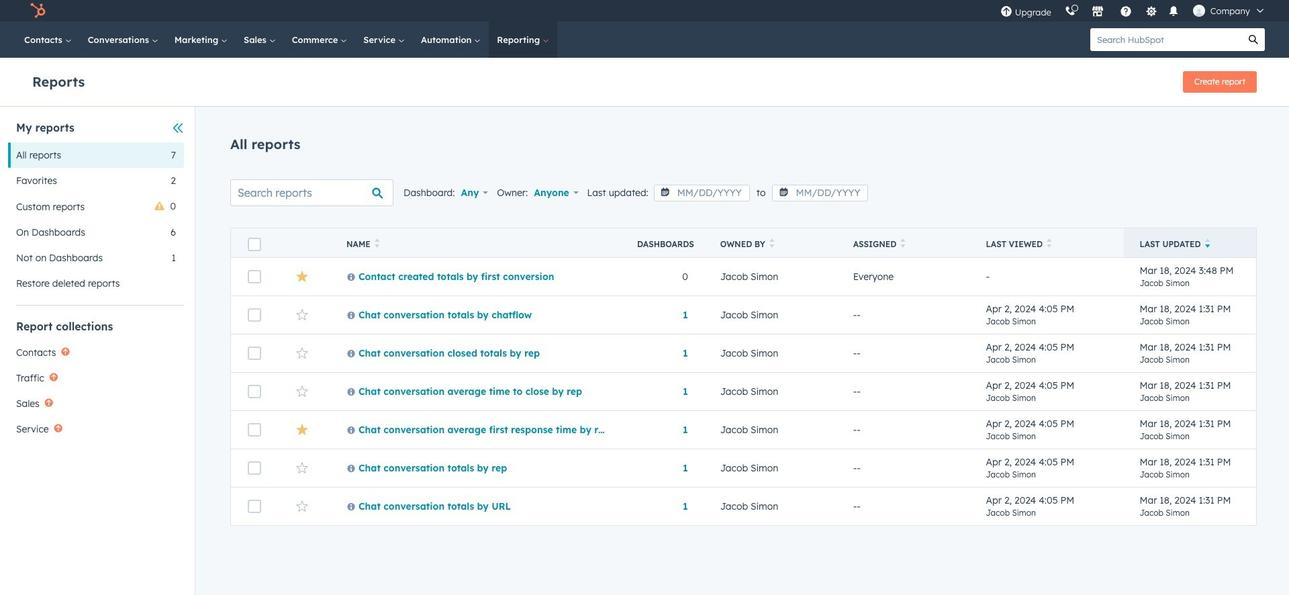 Task type: describe. For each thing, give the bounding box(es) containing it.
jacob simon image
[[1193, 5, 1205, 17]]

report collections element
[[8, 319, 184, 442]]

press to sort. image for 3rd press to sort. 'element' from right
[[770, 238, 775, 248]]

marketplaces image
[[1092, 6, 1104, 18]]

press to sort. image for 2nd press to sort. 'element' from the right
[[901, 238, 906, 248]]

descending sort. press to sort ascending. element
[[1205, 238, 1210, 250]]

2 mm/dd/yyyy text field from the left
[[773, 185, 869, 201]]

press to sort. image
[[1047, 238, 1052, 248]]

descending sort. press to sort ascending. image
[[1205, 238, 1210, 248]]



Task type: vqa. For each thing, say whether or not it's contained in the screenshot.
the Report filters 'element'
yes



Task type: locate. For each thing, give the bounding box(es) containing it.
1 horizontal spatial mm/dd/yyyy text field
[[773, 185, 869, 201]]

1 horizontal spatial press to sort. image
[[770, 238, 775, 248]]

press to sort. image for first press to sort. 'element' from left
[[375, 238, 380, 248]]

0 horizontal spatial press to sort. image
[[375, 238, 380, 248]]

2 press to sort. image from the left
[[770, 238, 775, 248]]

3 press to sort. element from the left
[[901, 238, 906, 250]]

2 horizontal spatial press to sort. image
[[901, 238, 906, 248]]

1 press to sort. element from the left
[[375, 238, 380, 250]]

report filters element
[[8, 120, 184, 296]]

3 press to sort. image from the left
[[901, 238, 906, 248]]

1 mm/dd/yyyy text field from the left
[[654, 185, 750, 201]]

menu
[[994, 0, 1273, 21]]

MM/DD/YYYY text field
[[654, 185, 750, 201], [773, 185, 869, 201]]

Search reports search field
[[230, 179, 394, 206]]

Search HubSpot search field
[[1091, 28, 1243, 51]]

press to sort. image
[[375, 238, 380, 248], [770, 238, 775, 248], [901, 238, 906, 248]]

0 horizontal spatial mm/dd/yyyy text field
[[654, 185, 750, 201]]

1 press to sort. image from the left
[[375, 238, 380, 248]]

2 press to sort. element from the left
[[770, 238, 775, 250]]

4 press to sort. element from the left
[[1047, 238, 1052, 250]]

banner
[[32, 67, 1257, 93]]

press to sort. element
[[375, 238, 380, 250], [770, 238, 775, 250], [901, 238, 906, 250], [1047, 238, 1052, 250]]



